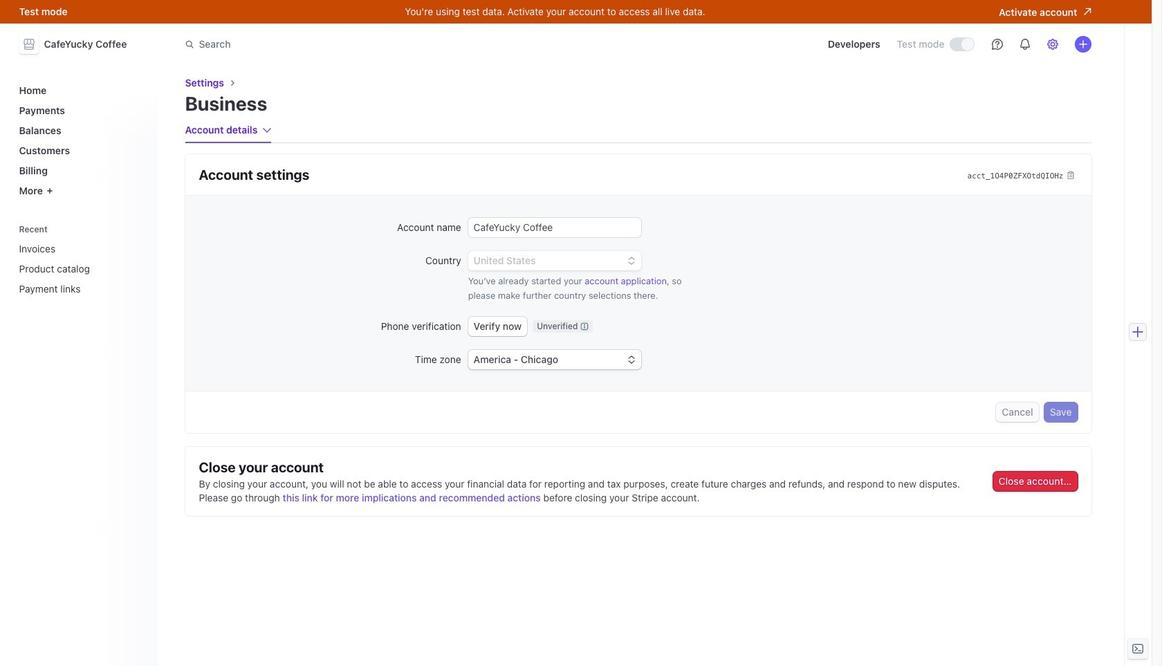 Task type: describe. For each thing, give the bounding box(es) containing it.
clear history image
[[135, 225, 144, 234]]

1 recent element from the top
[[13, 220, 149, 300]]

Test mode checkbox
[[951, 38, 974, 51]]

notifications image
[[1020, 39, 1031, 50]]

Company text field
[[468, 218, 641, 237]]

help image
[[992, 39, 1003, 50]]



Task type: locate. For each thing, give the bounding box(es) containing it.
settings image
[[1048, 39, 1059, 50]]

recent element
[[13, 220, 149, 300], [13, 237, 149, 300]]

Search text field
[[177, 31, 567, 57]]

None search field
[[177, 31, 567, 57]]

core navigation links element
[[13, 79, 149, 202]]

2 recent element from the top
[[13, 237, 149, 300]]



Task type: vqa. For each thing, say whether or not it's contained in the screenshot.
the company text box
yes



